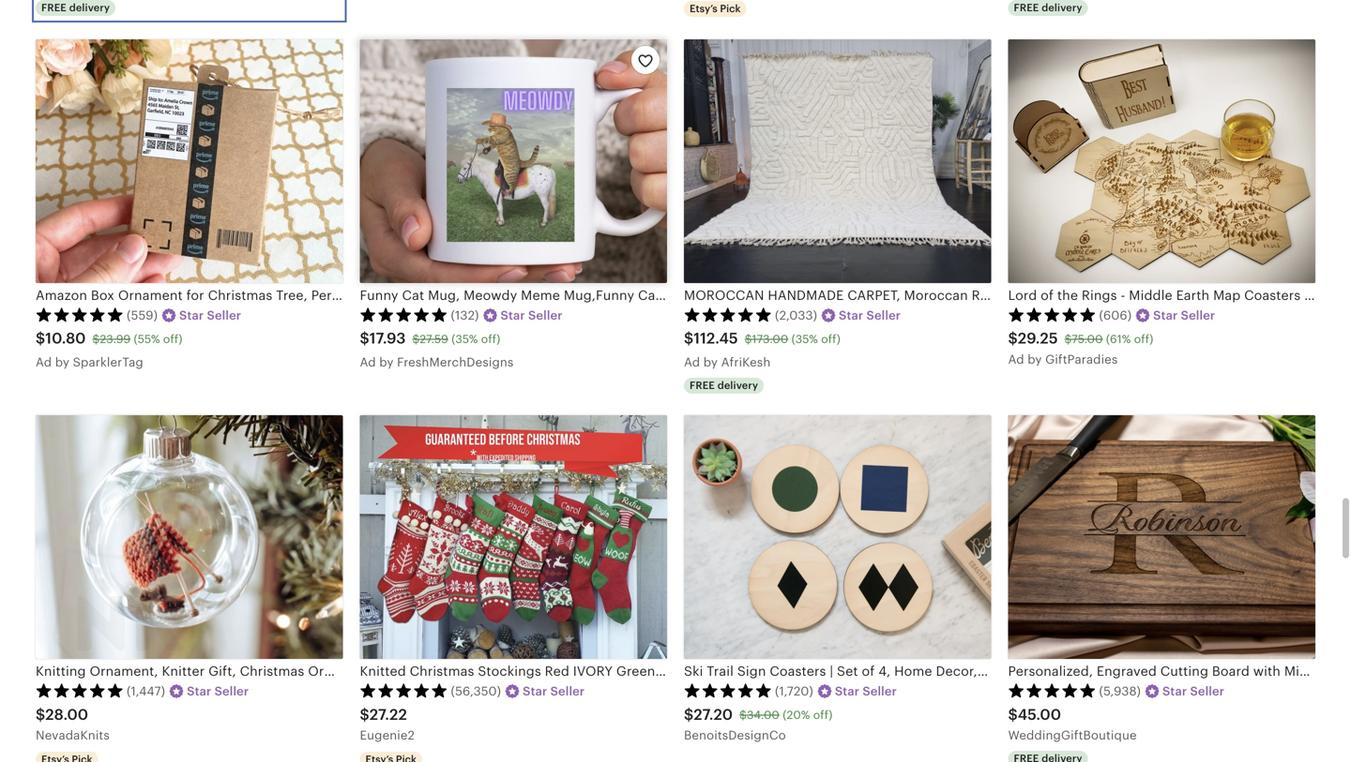 Task type: vqa. For each thing, say whether or not it's contained in the screenshot.
Star Seller
yes



Task type: locate. For each thing, give the bounding box(es) containing it.
star seller right (606)
[[1154, 309, 1216, 323]]

y for 10.80
[[63, 356, 69, 370]]

seller right (1,720)
[[863, 685, 897, 699]]

seller right "(559)"
[[207, 309, 241, 323]]

pick
[[720, 3, 741, 15]]

b down the 17.93
[[379, 356, 387, 370]]

star seller right "(559)"
[[179, 309, 241, 323]]

star right "(559)"
[[179, 309, 204, 323]]

star for (606)
[[1154, 309, 1178, 323]]

star seller for (559)
[[179, 309, 241, 323]]

star right (1,447)
[[187, 685, 211, 699]]

5 out of 5 stars image for (559)
[[36, 307, 124, 322]]

star right (56,350)
[[523, 685, 547, 699]]

off) for 10.80
[[163, 333, 183, 346]]

y down the 17.93
[[387, 356, 394, 370]]

star
[[179, 309, 204, 323], [501, 309, 525, 323], [839, 309, 864, 323], [1154, 309, 1178, 323], [187, 685, 211, 699], [523, 685, 547, 699], [835, 685, 860, 699], [1163, 685, 1187, 699]]

star seller right (2,033)
[[839, 309, 901, 323]]

star for (1,720)
[[835, 685, 860, 699]]

seller for (1,447)
[[215, 685, 249, 699]]

$ inside $ 28.00 nevadaknits
[[36, 707, 45, 724]]

star right (132)
[[501, 309, 525, 323]]

delivery
[[69, 2, 110, 14], [1042, 2, 1083, 14], [718, 380, 758, 392]]

$ 28.00 nevadaknits
[[36, 707, 110, 743]]

173.00
[[752, 333, 789, 346]]

benoitsdesignco
[[684, 729, 786, 743]]

off) inside $ 29.25 $ 75.00 (61% off) a d b y giftparadies
[[1134, 333, 1154, 346]]

star seller right (1,447)
[[187, 685, 249, 699]]

y down "112.45"
[[711, 356, 718, 370]]

star right (606)
[[1154, 309, 1178, 323]]

d down "112.45"
[[692, 356, 700, 370]]

off) inside $ 112.45 $ 173.00 (35% off)
[[821, 333, 841, 346]]

seller right (606)
[[1181, 309, 1216, 323]]

5 out of 5 stars image up 10.80
[[36, 307, 124, 322]]

5 out of 5 stars image for (1,447)
[[36, 684, 124, 699]]

seller for (5,938)
[[1190, 685, 1225, 699]]

star for (132)
[[501, 309, 525, 323]]

b down 10.80
[[55, 356, 63, 370]]

0 horizontal spatial (35%
[[452, 333, 478, 346]]

off) inside $ 10.80 $ 23.99 (55% off)
[[163, 333, 183, 346]]

(20%
[[783, 709, 810, 722]]

b
[[1028, 353, 1036, 367], [55, 356, 63, 370], [379, 356, 387, 370], [704, 356, 712, 370]]

star seller right (132)
[[501, 309, 563, 323]]

(35% down (2,033)
[[792, 333, 818, 346]]

free
[[41, 2, 67, 14], [1014, 2, 1039, 14], [690, 380, 715, 392]]

y down 10.80
[[63, 356, 69, 370]]

23.99
[[100, 333, 131, 346]]

1 horizontal spatial (35%
[[792, 333, 818, 346]]

star seller right (1,720)
[[835, 685, 897, 699]]

star seller right (5,938)
[[1163, 685, 1225, 699]]

2 (35% from the left
[[792, 333, 818, 346]]

seller
[[207, 309, 241, 323], [528, 309, 563, 323], [867, 309, 901, 323], [1181, 309, 1216, 323], [215, 685, 249, 699], [551, 685, 585, 699], [863, 685, 897, 699], [1190, 685, 1225, 699]]

5 out of 5 stars image up "112.45"
[[684, 307, 772, 322]]

(35% inside the $ 17.93 $ 27.59 (35% off)
[[452, 333, 478, 346]]

a left the afrikesh at the top of the page
[[684, 356, 693, 370]]

5 out of 5 stars image up 29.25
[[1008, 307, 1097, 322]]

d for 112.45
[[692, 356, 700, 370]]

d down the 17.93
[[368, 356, 376, 370]]

d down 10.80
[[44, 356, 52, 370]]

5 out of 5 stars image up 45.00
[[1008, 684, 1097, 699]]

34.00
[[747, 709, 780, 722]]

y for 112.45
[[711, 356, 718, 370]]

y down 29.25
[[1035, 353, 1042, 367]]

star seller for (5,938)
[[1163, 685, 1225, 699]]

free delivery
[[41, 2, 110, 14], [1014, 2, 1083, 14], [690, 380, 758, 392]]

75.00
[[1072, 333, 1103, 346]]

$ 112.45 $ 173.00 (35% off)
[[684, 331, 841, 347]]

amazon box ornament for christmas tree, personalized shipping label, mini amazon box tree decor, gift for amazon lover image
[[36, 39, 343, 284]]

seller right (1,447)
[[215, 685, 249, 699]]

(35% inside $ 112.45 $ 173.00 (35% off)
[[792, 333, 818, 346]]

112.45
[[694, 331, 738, 347]]

a left "sparklertag"
[[36, 356, 44, 370]]

off) inside the $ 17.93 $ 27.59 (35% off)
[[481, 333, 501, 346]]

d down 29.25
[[1017, 353, 1025, 367]]

lord of the rings - middle earth map coasters set of 12, puzzle lotr, drink coasters,, cup holder, custom engraved coaster for lotr fans image
[[1008, 39, 1316, 284]]

seller right (56,350)
[[551, 685, 585, 699]]

seller right (5,938)
[[1190, 685, 1225, 699]]

seller right (2,033)
[[867, 309, 901, 323]]

$ 10.80 $ 23.99 (55% off)
[[36, 331, 183, 347]]

nevadaknits
[[36, 729, 110, 743]]

star seller for (56,350)
[[523, 685, 585, 699]]

b down "112.45"
[[704, 356, 712, 370]]

star right (5,938)
[[1163, 685, 1187, 699]]

10.80
[[45, 331, 86, 347]]

y
[[1035, 353, 1042, 367], [63, 356, 69, 370], [387, 356, 394, 370], [711, 356, 718, 370]]

1 horizontal spatial free delivery
[[690, 380, 758, 392]]

star seller right (56,350)
[[523, 685, 585, 699]]

$ inside $ 27.22 eugenie2
[[360, 707, 370, 724]]

star for (1,447)
[[187, 685, 211, 699]]

27.20
[[694, 707, 733, 724]]

star for (559)
[[179, 309, 204, 323]]

(35%
[[452, 333, 478, 346], [792, 333, 818, 346]]

(35% down (132)
[[452, 333, 478, 346]]

off)
[[163, 333, 183, 346], [481, 333, 501, 346], [821, 333, 841, 346], [1134, 333, 1154, 346], [813, 709, 833, 722]]

weddinggiftboutique
[[1008, 729, 1137, 743]]

0 horizontal spatial delivery
[[69, 2, 110, 14]]

(1,447)
[[127, 685, 165, 699]]

5 out of 5 stars image up 27.22
[[360, 684, 448, 699]]

star seller
[[179, 309, 241, 323], [501, 309, 563, 323], [839, 309, 901, 323], [1154, 309, 1216, 323], [187, 685, 249, 699], [523, 685, 585, 699], [835, 685, 897, 699], [1163, 685, 1225, 699]]

29.25
[[1018, 331, 1058, 347]]

off) right (55%
[[163, 333, 183, 346]]

a
[[1008, 353, 1017, 367], [36, 356, 44, 370], [360, 356, 368, 370], [684, 356, 693, 370]]

5 out of 5 stars image up 28.00
[[36, 684, 124, 699]]

17.93
[[370, 331, 406, 347]]

0 horizontal spatial free
[[41, 2, 67, 14]]

(35% for 112.45
[[792, 333, 818, 346]]

sparklertag
[[73, 356, 143, 370]]

5 out of 5 stars image up the 17.93
[[360, 307, 448, 322]]

(559)
[[127, 309, 158, 323]]

star seller for (1,447)
[[187, 685, 249, 699]]

b down 29.25
[[1028, 353, 1036, 367]]

27.22
[[370, 707, 407, 724]]

5 out of 5 stars image
[[36, 307, 124, 322], [360, 307, 448, 322], [684, 307, 772, 322], [1008, 307, 1097, 322], [36, 684, 124, 699], [360, 684, 448, 699], [684, 684, 772, 699], [1008, 684, 1097, 699]]

$
[[36, 331, 45, 347], [360, 331, 370, 347], [684, 331, 694, 347], [1008, 331, 1018, 347], [92, 333, 100, 346], [412, 333, 420, 346], [745, 333, 752, 346], [1065, 333, 1072, 346], [36, 707, 45, 724], [360, 707, 370, 724], [684, 707, 694, 724], [1008, 707, 1018, 724], [740, 709, 747, 722]]

$ 45.00 weddinggiftboutique
[[1008, 707, 1137, 743]]

d
[[1017, 353, 1025, 367], [44, 356, 52, 370], [368, 356, 376, 370], [692, 356, 700, 370]]

seller for (132)
[[528, 309, 563, 323]]

giftparadies
[[1046, 353, 1118, 367]]

knitting ornament, knitter gift, christmas ornament, knitting gift, holiday decor, christmas decor, 2023 ornament, gifts for knitters image
[[36, 416, 343, 660]]

$ 17.93 $ 27.59 (35% off)
[[360, 331, 501, 347]]

a left giftparadies
[[1008, 353, 1017, 367]]

off) up freshmerchdesigns
[[481, 333, 501, 346]]

etsy's
[[690, 3, 718, 15]]

a down the $ 17.93 $ 27.59 (35% off)
[[360, 356, 368, 370]]

off) right 173.00 on the right top of the page
[[821, 333, 841, 346]]

off) right (61%
[[1134, 333, 1154, 346]]

5 out of 5 stars image up the 27.20
[[684, 684, 772, 699]]

star right (1,720)
[[835, 685, 860, 699]]

star right (2,033)
[[839, 309, 864, 323]]

5 out of 5 stars image for (5,938)
[[1008, 684, 1097, 699]]

seller right (132)
[[528, 309, 563, 323]]

1 (35% from the left
[[452, 333, 478, 346]]

45.00
[[1018, 707, 1061, 724]]

$ inside $ 112.45 $ 173.00 (35% off)
[[745, 333, 752, 346]]

2 horizontal spatial free
[[1014, 2, 1039, 14]]

off) right (20%
[[813, 709, 833, 722]]

(132)
[[451, 309, 479, 323]]



Task type: describe. For each thing, give the bounding box(es) containing it.
a d b y sparklertag
[[36, 356, 143, 370]]

5 out of 5 stars image for (606)
[[1008, 307, 1097, 322]]

star for (56,350)
[[523, 685, 547, 699]]

b for 17.93
[[379, 356, 387, 370]]

seller for (56,350)
[[551, 685, 585, 699]]

star seller for (2,033)
[[839, 309, 901, 323]]

off) for 17.93
[[481, 333, 501, 346]]

a for 17.93
[[360, 356, 368, 370]]

ski trail sign coasters | set of 4, home decor, wood coaster, usa made, host gift, party gift, ski decor, winter sports, benoit's design co. image
[[684, 416, 992, 660]]

d for 17.93
[[368, 356, 376, 370]]

a for 112.45
[[684, 356, 693, 370]]

off) inside $ 27.20 $ 34.00 (20% off) benoitsdesignco
[[813, 709, 833, 722]]

star seller for (132)
[[501, 309, 563, 323]]

5 out of 5 stars image for (56,350)
[[360, 684, 448, 699]]

2 horizontal spatial delivery
[[1042, 2, 1083, 14]]

seller for (606)
[[1181, 309, 1216, 323]]

(5,938)
[[1099, 685, 1141, 699]]

freshmerchdesigns
[[397, 356, 514, 370]]

$ 27.22 eugenie2
[[360, 707, 415, 743]]

(606)
[[1099, 309, 1132, 323]]

a d b y afrikesh
[[684, 356, 771, 370]]

moroccan  handmade carpet, moroccan rug, white beni ourain rug, custom rug, berber rug , sheep wool rug, handwoven abstract rug, area rug. image
[[684, 39, 992, 284]]

d for 10.80
[[44, 356, 52, 370]]

(1,720)
[[775, 685, 814, 699]]

knitted christmas stockings red ivory green fun snowflake family with pets cat mouse meow and dog bone woof knit personalized embroidered image
[[360, 416, 667, 660]]

seller for (2,033)
[[867, 309, 901, 323]]

off) for 112.45
[[821, 333, 841, 346]]

27.59
[[420, 333, 448, 346]]

etsy's pick
[[690, 3, 741, 15]]

b for 10.80
[[55, 356, 63, 370]]

$ 29.25 $ 75.00 (61% off) a d b y giftparadies
[[1008, 331, 1154, 367]]

$ inside $ 45.00 weddinggiftboutique
[[1008, 707, 1018, 724]]

star for (5,938)
[[1163, 685, 1187, 699]]

star for (2,033)
[[839, 309, 864, 323]]

b for 112.45
[[704, 356, 712, 370]]

(35% for 17.93
[[452, 333, 478, 346]]

b inside $ 29.25 $ 75.00 (61% off) a d b y giftparadies
[[1028, 353, 1036, 367]]

eugenie2
[[360, 729, 415, 743]]

1 horizontal spatial free
[[690, 380, 715, 392]]

(56,350)
[[451, 685, 501, 699]]

5 out of 5 stars image for (132)
[[360, 307, 448, 322]]

28.00
[[45, 707, 88, 724]]

5 out of 5 stars image for (1,720)
[[684, 684, 772, 699]]

star seller for (1,720)
[[835, 685, 897, 699]]

$ 27.20 $ 34.00 (20% off) benoitsdesignco
[[684, 707, 833, 743]]

funny cat mug, meowdy meme mug,funny cat puns,meowdy cat cowboy,cat and pony mug,cat lovers gift,cat mom gift,funny cat gift,meowdy gift image
[[360, 39, 667, 284]]

star seller for (606)
[[1154, 309, 1216, 323]]

seller for (1,720)
[[863, 685, 897, 699]]

$ inside $ 10.80 $ 23.99 (55% off)
[[92, 333, 100, 346]]

$ inside the $ 17.93 $ 27.59 (35% off)
[[412, 333, 420, 346]]

a inside $ 29.25 $ 75.00 (61% off) a d b y giftparadies
[[1008, 353, 1017, 367]]

1 horizontal spatial delivery
[[718, 380, 758, 392]]

y inside $ 29.25 $ 75.00 (61% off) a d b y giftparadies
[[1035, 353, 1042, 367]]

a for 10.80
[[36, 356, 44, 370]]

y for 17.93
[[387, 356, 394, 370]]

(2,033)
[[775, 309, 817, 323]]

2 horizontal spatial free delivery
[[1014, 2, 1083, 14]]

afrikesh
[[721, 356, 771, 370]]

d inside $ 29.25 $ 75.00 (61% off) a d b y giftparadies
[[1017, 353, 1025, 367]]

(61%
[[1106, 333, 1131, 346]]

seller for (559)
[[207, 309, 241, 323]]

personalized, engraved cutting board with minimalist monogram design for wedding or anniversary gift #004 image
[[1008, 416, 1316, 660]]

5 out of 5 stars image for (2,033)
[[684, 307, 772, 322]]

a d b y freshmerchdesigns
[[360, 356, 514, 370]]

0 horizontal spatial free delivery
[[41, 2, 110, 14]]

(55%
[[134, 333, 160, 346]]



